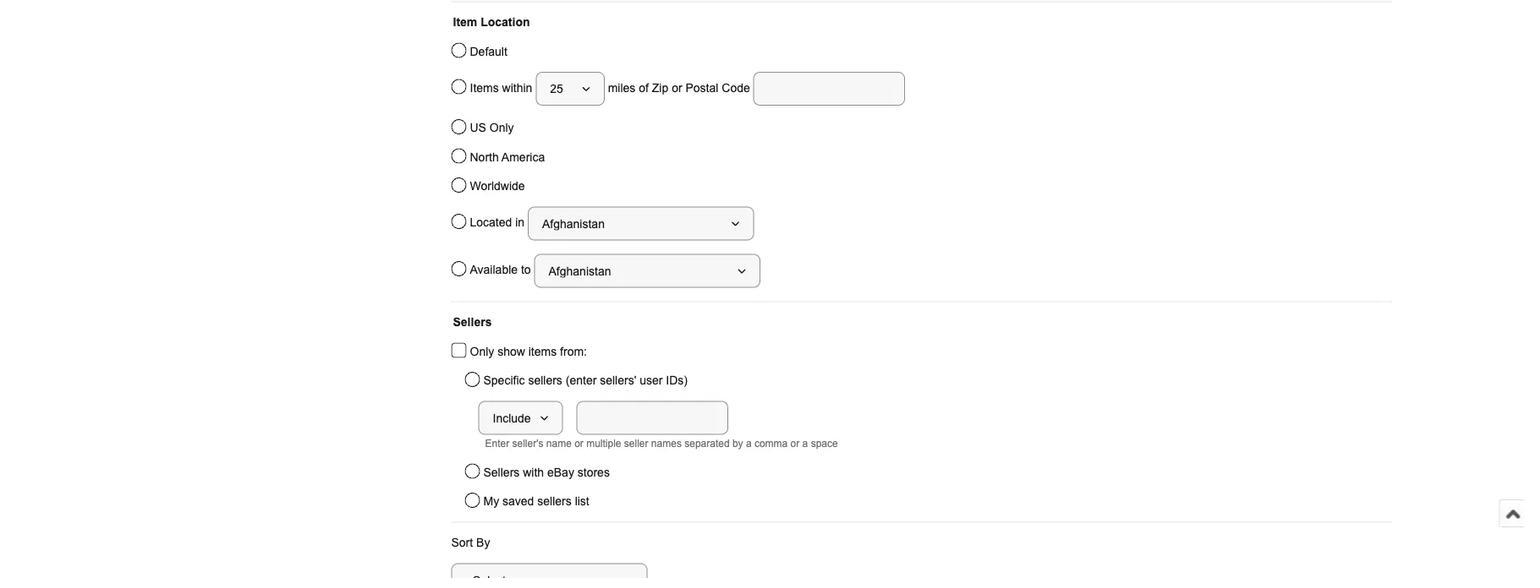 Task type: vqa. For each thing, say whether or not it's contained in the screenshot.
my ebay image
no



Task type: locate. For each thing, give the bounding box(es) containing it.
multiple
[[586, 438, 621, 449]]

comma
[[755, 438, 788, 449]]

1 horizontal spatial or
[[672, 81, 682, 94]]

0 vertical spatial only
[[490, 121, 514, 135]]

separated
[[685, 438, 730, 449]]

or right the zip
[[672, 81, 682, 94]]

item
[[453, 16, 477, 29]]

or for multiple
[[575, 438, 584, 449]]

sellers down available
[[453, 316, 492, 329]]

seller
[[624, 438, 649, 449]]

a left the space
[[803, 438, 808, 449]]

sort
[[451, 537, 473, 550]]

ids)
[[666, 374, 688, 387]]

stores
[[578, 466, 610, 479]]

1 a from the left
[[746, 438, 752, 449]]

0 vertical spatial sellers
[[453, 316, 492, 329]]

or
[[672, 81, 682, 94], [575, 438, 584, 449], [791, 438, 800, 449]]

with
[[523, 466, 544, 479]]

sellers for sellers with ebay stores
[[484, 466, 520, 479]]

america
[[502, 151, 545, 164]]

default
[[470, 45, 508, 58]]

list
[[575, 495, 589, 508]]

or right the comma
[[791, 438, 800, 449]]

only right us
[[490, 121, 514, 135]]

worldwide
[[470, 180, 525, 193]]

only show items from:
[[470, 345, 587, 358]]

item location
[[453, 16, 530, 29]]

only
[[490, 121, 514, 135], [470, 345, 494, 358]]

(enter
[[566, 374, 597, 387]]

items within
[[470, 81, 536, 94]]

1 vertical spatial sellers
[[484, 466, 520, 479]]

1 horizontal spatial a
[[803, 438, 808, 449]]

only left show
[[470, 345, 494, 358]]

seller's
[[512, 438, 544, 449]]

0 horizontal spatial or
[[575, 438, 584, 449]]

us only
[[470, 121, 514, 135]]

sellers for sellers
[[453, 316, 492, 329]]

0 horizontal spatial a
[[746, 438, 752, 449]]

or for postal
[[672, 81, 682, 94]]

sellers with ebay stores
[[484, 466, 610, 479]]

a
[[746, 438, 752, 449], [803, 438, 808, 449]]

items
[[529, 345, 557, 358]]

sellers down enter
[[484, 466, 520, 479]]

sellers down items
[[528, 374, 562, 387]]

enter seller's name or multiple seller names separated by a comma or a space
[[485, 438, 838, 449]]

2 horizontal spatial or
[[791, 438, 800, 449]]

to
[[521, 264, 531, 277]]

names
[[651, 438, 682, 449]]

us
[[470, 121, 486, 135]]

or right name
[[575, 438, 584, 449]]

sellers left list
[[537, 495, 572, 508]]

a right by
[[746, 438, 752, 449]]

sellers
[[453, 316, 492, 329], [484, 466, 520, 479]]

miles
[[608, 81, 636, 94]]

located
[[470, 216, 512, 229]]

show
[[498, 345, 525, 358]]

2 a from the left
[[803, 438, 808, 449]]

available to
[[470, 264, 534, 277]]

miles of zip or postal code
[[605, 81, 754, 94]]

sellers
[[528, 374, 562, 387], [537, 495, 572, 508]]

location
[[481, 16, 530, 29]]

1 vertical spatial sellers
[[537, 495, 572, 508]]

by
[[733, 438, 743, 449]]

of
[[639, 81, 649, 94]]



Task type: describe. For each thing, give the bounding box(es) containing it.
saved
[[503, 495, 534, 508]]

code
[[722, 81, 750, 94]]

my saved sellers list
[[484, 495, 589, 508]]

by
[[476, 537, 490, 550]]

in
[[515, 216, 525, 229]]

located in
[[470, 216, 528, 229]]

0 vertical spatial sellers
[[528, 374, 562, 387]]

available
[[470, 264, 518, 277]]

postal
[[686, 81, 719, 94]]

items
[[470, 81, 499, 94]]

space
[[811, 438, 838, 449]]

sellers'
[[600, 374, 637, 387]]

north
[[470, 151, 499, 164]]

specific
[[484, 374, 525, 387]]

my
[[484, 495, 499, 508]]

within
[[502, 81, 533, 94]]

user
[[640, 374, 663, 387]]

name
[[546, 438, 572, 449]]

north america
[[470, 151, 545, 164]]

ebay
[[547, 466, 574, 479]]

Zip or Postal Code text field
[[754, 72, 905, 106]]

specific sellers (enter sellers' user ids)
[[484, 374, 688, 387]]

sort by
[[451, 537, 490, 550]]

Seller ID text field
[[577, 401, 728, 435]]

enter
[[485, 438, 509, 449]]

from:
[[560, 345, 587, 358]]

zip
[[652, 81, 669, 94]]

1 vertical spatial only
[[470, 345, 494, 358]]



